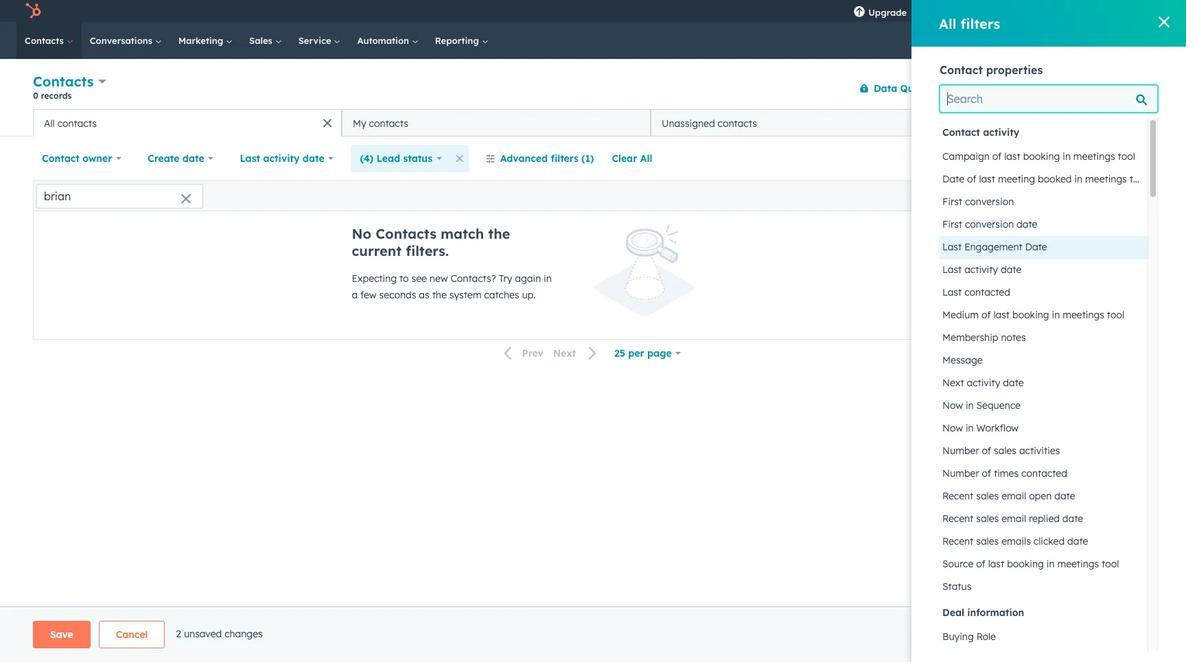 Task type: vqa. For each thing, say whether or not it's contained in the screenshot.
Teams
no



Task type: describe. For each thing, give the bounding box(es) containing it.
to
[[399, 273, 409, 285]]

number of times contacted
[[942, 467, 1067, 480]]

row group containing contact activity
[[940, 118, 1148, 662]]

contacts link
[[16, 22, 81, 59]]

contact
[[1112, 83, 1142, 93]]

conversations
[[90, 35, 155, 46]]

first for first conversion
[[942, 196, 962, 208]]

prev
[[522, 347, 544, 360]]

engagement
[[965, 241, 1023, 253]]

sales for clicked
[[976, 535, 999, 548]]

campaign of last booking in meetings tool
[[942, 150, 1135, 163]]

deal information
[[942, 607, 1024, 619]]

membership notes
[[942, 332, 1026, 344]]

in down last contacted button
[[1052, 309, 1060, 321]]

in inside "button"
[[1047, 558, 1055, 570]]

last activity date inside popup button
[[240, 152, 324, 165]]

last contacted
[[942, 286, 1010, 299]]

contact owner
[[42, 152, 112, 165]]

advanced filters (1) button
[[477, 145, 603, 172]]

again
[[515, 273, 541, 285]]

system
[[449, 289, 481, 301]]

(3/5)
[[1036, 117, 1060, 129]]

calling icon button
[[919, 1, 942, 21]]

filters.
[[406, 242, 449, 259]]

lead
[[376, 152, 400, 165]]

all contacts
[[44, 117, 97, 129]]

cancel
[[116, 629, 148, 641]]

contact owner button
[[33, 145, 130, 172]]

tool for medium of last booking in meetings tool
[[1107, 309, 1124, 321]]

notes
[[1001, 332, 1026, 344]]

conversations link
[[81, 22, 170, 59]]

role
[[977, 631, 996, 643]]

25
[[614, 347, 625, 360]]

advanced
[[500, 152, 548, 165]]

tool for campaign of last booking in meetings tool
[[1118, 150, 1135, 163]]

status
[[403, 152, 432, 165]]

unassigned contacts
[[662, 117, 757, 129]]

date left (4)
[[303, 152, 324, 165]]

notifications button
[[1026, 0, 1050, 22]]

tool for source of last booking in meetings tool
[[1102, 558, 1119, 570]]

booking for source
[[1007, 558, 1044, 570]]

upgrade image
[[853, 6, 866, 19]]

recent for recent sales emails clicked date
[[942, 535, 974, 548]]

message
[[942, 354, 983, 367]]

quality
[[900, 82, 936, 94]]

reporting link
[[427, 22, 497, 59]]

date of last meeting booked in meetings tool button
[[940, 168, 1148, 191]]

next for next activity date
[[942, 377, 964, 389]]

contacts inside popup button
[[33, 73, 94, 90]]

unsaved
[[184, 628, 222, 640]]

few
[[360, 289, 377, 301]]

all for all contacts
[[44, 117, 55, 129]]

meeting
[[998, 173, 1035, 185]]

membership notes button
[[940, 327, 1148, 350]]

now in workflow
[[942, 422, 1019, 435]]

meetings down save view button
[[1085, 173, 1127, 185]]

contacts for unassigned contacts
[[718, 117, 757, 129]]

studios
[[1118, 5, 1149, 16]]

contacts button
[[33, 71, 106, 91]]

last activity date inside button
[[942, 264, 1022, 276]]

create contact
[[1084, 83, 1142, 93]]

message button
[[940, 349, 1148, 372]]

contact for contact activity
[[942, 126, 980, 139]]

save button
[[33, 621, 90, 649]]

last activity date button
[[231, 145, 343, 172]]

last for last contacted button
[[942, 286, 962, 299]]

conversion for first conversion date
[[965, 218, 1014, 231]]

open
[[1029, 490, 1052, 502]]

of for source of last booking in meetings tool
[[976, 558, 986, 570]]

number for number of sales activities
[[942, 445, 979, 457]]

the inside expecting to see new contacts? try again in a few seconds as the system catches up.
[[432, 289, 447, 301]]

help button
[[974, 0, 998, 22]]

a
[[352, 289, 358, 301]]

per
[[628, 347, 644, 360]]

date right clicked
[[1067, 535, 1088, 548]]

status
[[942, 581, 972, 593]]

meetings for campaign of last booking in meetings tool
[[1073, 150, 1115, 163]]

campaign
[[942, 150, 990, 163]]

contact activity
[[942, 126, 1020, 139]]

data quality button
[[850, 74, 936, 102]]

try
[[499, 273, 512, 285]]

page
[[647, 347, 672, 360]]

save for save view
[[1103, 153, 1122, 163]]

hubspot image
[[25, 3, 41, 19]]

clicked
[[1034, 535, 1065, 548]]

create date
[[148, 152, 204, 165]]

of for medium of last booking in meetings tool
[[982, 309, 991, 321]]

filters for advanced
[[551, 152, 579, 165]]

now for now in sequence
[[942, 400, 963, 412]]

last for 'last engagement date' "button"
[[942, 241, 962, 253]]

seconds
[[379, 289, 416, 301]]

no contacts match the current filters.
[[352, 225, 510, 259]]

now for now in workflow
[[942, 422, 963, 435]]

2 unsaved changes
[[173, 628, 263, 640]]

save view
[[1103, 153, 1142, 163]]

next for next
[[553, 347, 576, 360]]

first conversion date
[[942, 218, 1038, 231]]

new
[[430, 273, 448, 285]]

unassigned
[[662, 117, 715, 129]]

changes
[[225, 628, 263, 640]]

search image
[[1155, 34, 1167, 47]]

import button
[[1013, 77, 1064, 99]]

date right open
[[1054, 490, 1075, 502]]

properties
[[986, 63, 1043, 77]]

(4)
[[360, 152, 374, 165]]

membership
[[942, 332, 998, 344]]

contacted inside last contacted button
[[965, 286, 1010, 299]]

help image
[[980, 6, 992, 19]]

actions
[[956, 83, 985, 93]]

activity inside popup button
[[263, 152, 300, 165]]

marketing
[[178, 35, 226, 46]]

deal
[[942, 607, 964, 619]]

view for add
[[1011, 117, 1033, 129]]

date inside 'last engagement date' "button"
[[1025, 241, 1047, 253]]

0 vertical spatial contacts
[[25, 35, 66, 46]]

Search search field
[[940, 85, 1158, 113]]

import
[[1025, 83, 1052, 93]]

clear all
[[612, 152, 652, 165]]

information
[[967, 607, 1024, 619]]

page section element
[[0, 621, 1186, 649]]

meetings for source of last booking in meetings tool
[[1057, 558, 1099, 570]]

source
[[942, 558, 974, 570]]

the inside no contacts match the current filters.
[[488, 225, 510, 242]]

conversion for first conversion
[[965, 196, 1014, 208]]

expecting to see new contacts? try again in a few seconds as the system catches up.
[[352, 273, 552, 301]]

first conversion button
[[940, 191, 1148, 214]]

clear input image
[[181, 194, 192, 205]]

sales up number of times contacted
[[994, 445, 1017, 457]]

booking for campaign
[[1023, 150, 1060, 163]]

activities
[[1019, 445, 1060, 457]]

owner
[[82, 152, 112, 165]]

0 records
[[33, 91, 72, 101]]



Task type: locate. For each thing, give the bounding box(es) containing it.
0 vertical spatial contacted
[[965, 286, 1010, 299]]

filters inside button
[[551, 152, 579, 165]]

2 email from the top
[[1002, 513, 1026, 525]]

email inside recent sales email replied date 'button'
[[1002, 513, 1026, 525]]

1 horizontal spatial date
[[1025, 241, 1047, 253]]

last up notes
[[994, 309, 1010, 321]]

last inside button
[[942, 286, 962, 299]]

prev button
[[496, 345, 548, 363]]

advanced filters (1)
[[500, 152, 594, 165]]

number of sales activities button
[[940, 440, 1148, 463]]

last inside "button"
[[942, 241, 962, 253]]

all
[[939, 15, 956, 32], [44, 117, 55, 129], [640, 152, 652, 165]]

number left times
[[942, 467, 979, 480]]

meetings down clicked
[[1057, 558, 1099, 570]]

sales down recent sales email open date
[[976, 513, 999, 525]]

create down all contacts button in the top left of the page
[[148, 152, 180, 165]]

1 horizontal spatial save
[[1103, 153, 1122, 163]]

2 conversion from the top
[[965, 218, 1014, 231]]

contacts down records
[[57, 117, 97, 129]]

(4) lead status
[[360, 152, 432, 165]]

next button
[[548, 345, 605, 363]]

see
[[412, 273, 427, 285]]

date of last meeting booked in meetings tool
[[942, 173, 1147, 185]]

date down first conversion button
[[1017, 218, 1038, 231]]

recent for recent sales email open date
[[942, 490, 974, 502]]

first
[[942, 196, 962, 208], [942, 218, 962, 231]]

0 vertical spatial email
[[1002, 490, 1026, 502]]

contacts up records
[[33, 73, 94, 90]]

menu containing apoptosis studios
[[845, 0, 1170, 27]]

2
[[176, 628, 181, 640]]

booking inside "button"
[[1007, 558, 1044, 570]]

last
[[1004, 150, 1021, 163], [979, 173, 995, 185], [994, 309, 1010, 321], [988, 558, 1004, 570]]

number down now in workflow
[[942, 445, 979, 457]]

recent inside 'button'
[[942, 513, 974, 525]]

menu
[[845, 0, 1170, 27]]

date right "replied"
[[1062, 513, 1083, 525]]

recent for recent sales email replied date
[[942, 513, 974, 525]]

meetings inside "button"
[[1057, 558, 1099, 570]]

0 horizontal spatial view
[[1011, 117, 1033, 129]]

last for source
[[988, 558, 1004, 570]]

booking up date of last meeting booked in meetings tool
[[1023, 150, 1060, 163]]

tool inside "button"
[[1102, 558, 1119, 570]]

marketplaces image
[[954, 6, 966, 19]]

1 vertical spatial first
[[942, 218, 962, 231]]

25 per page
[[614, 347, 672, 360]]

1 vertical spatial date
[[1025, 241, 1047, 253]]

2 first from the top
[[942, 218, 962, 231]]

create
[[1084, 83, 1110, 93], [148, 152, 180, 165]]

meetings up date of last meeting booked in meetings tool
[[1073, 150, 1115, 163]]

email up recent sales emails clicked date
[[1002, 513, 1026, 525]]

0 horizontal spatial filters
[[551, 152, 579, 165]]

in right booked at the right
[[1075, 173, 1083, 185]]

contact up campaign
[[942, 126, 980, 139]]

of down campaign
[[967, 173, 976, 185]]

of for date of last meeting booked in meetings tool
[[967, 173, 976, 185]]

contacts inside button
[[718, 117, 757, 129]]

create inside button
[[1084, 83, 1110, 93]]

contacted
[[965, 286, 1010, 299], [1021, 467, 1067, 480]]

last down recent sales emails clicked date
[[988, 558, 1004, 570]]

2 vertical spatial all
[[640, 152, 652, 165]]

1 first from the top
[[942, 196, 962, 208]]

date inside date of last meeting booked in meetings tool button
[[942, 173, 964, 185]]

recent sales email replied date button
[[940, 508, 1148, 531]]

1 vertical spatial view
[[1124, 153, 1142, 163]]

sales for replied
[[976, 513, 999, 525]]

contacts right my on the left of the page
[[369, 117, 408, 129]]

booking for medium
[[1012, 309, 1049, 321]]

1 horizontal spatial the
[[488, 225, 510, 242]]

contact for contact owner
[[42, 152, 80, 165]]

next activity date
[[942, 377, 1024, 389]]

0 vertical spatial view
[[1011, 117, 1033, 129]]

1 horizontal spatial create
[[1084, 83, 1110, 93]]

in inside expecting to see new contacts? try again in a few seconds as the system catches up.
[[544, 273, 552, 285]]

view inside button
[[1124, 153, 1142, 163]]

save view button
[[1079, 148, 1153, 170]]

last for date
[[979, 173, 995, 185]]

0
[[33, 91, 38, 101]]

meetings down last contacted button
[[1063, 309, 1104, 321]]

0 vertical spatial create
[[1084, 83, 1110, 93]]

filters for all
[[961, 15, 1000, 32]]

contacts for my contacts
[[369, 117, 408, 129]]

1 vertical spatial next
[[942, 377, 964, 389]]

1 vertical spatial filters
[[551, 152, 579, 165]]

1 number from the top
[[942, 445, 979, 457]]

1 contacts from the left
[[57, 117, 97, 129]]

2 recent from the top
[[942, 513, 974, 525]]

clear all button
[[603, 145, 661, 172]]

contact inside popup button
[[42, 152, 80, 165]]

data quality
[[874, 82, 936, 94]]

booking down last contacted button
[[1012, 309, 1049, 321]]

recent sales email open date button
[[940, 485, 1148, 508]]

save for save
[[50, 629, 73, 641]]

email up recent sales email replied date
[[1002, 490, 1026, 502]]

save inside page section element
[[50, 629, 73, 641]]

date up sequence at the right of page
[[1003, 377, 1024, 389]]

settings image
[[1006, 6, 1018, 19]]

create for create date
[[148, 152, 180, 165]]

contacts for all contacts
[[57, 117, 97, 129]]

2 horizontal spatial all
[[939, 15, 956, 32]]

contacted up medium
[[965, 286, 1010, 299]]

date down campaign
[[942, 173, 964, 185]]

contact up actions
[[940, 63, 983, 77]]

my contacts button
[[342, 109, 651, 137]]

0 vertical spatial all
[[939, 15, 956, 32]]

search button
[[1148, 29, 1174, 52]]

of for number of times contacted
[[982, 467, 991, 480]]

1 vertical spatial booking
[[1012, 309, 1049, 321]]

contacts inside no contacts match the current filters.
[[376, 225, 437, 242]]

2 number from the top
[[942, 467, 979, 480]]

pagination navigation
[[496, 344, 605, 363]]

date inside 'button'
[[1062, 513, 1083, 525]]

contacts down hubspot link
[[25, 35, 66, 46]]

close image
[[1159, 16, 1170, 27]]

0 horizontal spatial save
[[50, 629, 73, 641]]

2 contacts from the left
[[369, 117, 408, 129]]

apoptosis
[[1073, 5, 1115, 16]]

1 vertical spatial number
[[942, 467, 979, 480]]

conversion
[[965, 196, 1014, 208], [965, 218, 1014, 231]]

1 vertical spatial save
[[50, 629, 73, 641]]

1 horizontal spatial contacts
[[369, 117, 408, 129]]

2 horizontal spatial contacts
[[718, 117, 757, 129]]

contacts right unassigned
[[718, 117, 757, 129]]

date down all contacts button in the top left of the page
[[182, 152, 204, 165]]

marketing link
[[170, 22, 241, 59]]

first down first conversion
[[942, 218, 962, 231]]

in up booked at the right
[[1063, 150, 1071, 163]]

marketplaces button
[[945, 0, 974, 22]]

email for replied
[[1002, 513, 1026, 525]]

calling icon image
[[924, 7, 936, 19]]

apoptosis studios
[[1073, 5, 1149, 16]]

service link
[[290, 22, 349, 59]]

create date button
[[139, 145, 223, 172]]

2 vertical spatial recent
[[942, 535, 974, 548]]

of left times
[[982, 467, 991, 480]]

number of sales activities
[[942, 445, 1060, 457]]

source of last booking in meetings tool
[[942, 558, 1119, 570]]

0 vertical spatial conversion
[[965, 196, 1014, 208]]

cancel button
[[99, 621, 165, 649]]

sales down number of times contacted
[[976, 490, 999, 502]]

1 email from the top
[[1002, 490, 1026, 502]]

0 vertical spatial number
[[942, 445, 979, 457]]

contact inside row group
[[942, 126, 980, 139]]

all right 'calling icon' at the right
[[939, 15, 956, 32]]

0 horizontal spatial next
[[553, 347, 576, 360]]

1 vertical spatial all
[[44, 117, 55, 129]]

0 vertical spatial recent
[[942, 490, 974, 502]]

(4) lead status button
[[351, 145, 451, 172]]

workflow
[[976, 422, 1019, 435]]

contact for contact properties
[[940, 63, 983, 77]]

tara schultz image
[[1058, 5, 1070, 17]]

in right again
[[544, 273, 552, 285]]

1 horizontal spatial next
[[942, 377, 964, 389]]

last up first conversion
[[979, 173, 995, 185]]

conversion up first conversion date
[[965, 196, 1014, 208]]

automation link
[[349, 22, 427, 59]]

of up membership notes
[[982, 309, 991, 321]]

date down first conversion date button
[[1025, 241, 1047, 253]]

Search name, phone, email addresses, or company search field
[[36, 184, 203, 208]]

1 vertical spatial recent
[[942, 513, 974, 525]]

1 vertical spatial conversion
[[965, 218, 1014, 231]]

1 recent from the top
[[942, 490, 974, 502]]

recent sales emails clicked date button
[[940, 531, 1148, 554]]

0 vertical spatial the
[[488, 225, 510, 242]]

of for number of sales activities
[[982, 445, 991, 457]]

last inside "button"
[[988, 558, 1004, 570]]

1 now from the top
[[942, 400, 963, 412]]

sequence
[[976, 400, 1021, 412]]

replied
[[1029, 513, 1060, 525]]

1 horizontal spatial filters
[[961, 15, 1000, 32]]

of down the contact activity
[[992, 150, 1002, 163]]

contacts?
[[451, 273, 496, 285]]

1 vertical spatial the
[[432, 289, 447, 301]]

1 vertical spatial email
[[1002, 513, 1026, 525]]

reporting
[[435, 35, 482, 46]]

view inside popup button
[[1011, 117, 1033, 129]]

row group
[[940, 118, 1148, 662]]

0 vertical spatial now
[[942, 400, 963, 412]]

0 horizontal spatial contacted
[[965, 286, 1010, 299]]

contacts right the no
[[376, 225, 437, 242]]

sales inside 'button'
[[976, 513, 999, 525]]

2 vertical spatial contact
[[42, 152, 80, 165]]

next inside pagination navigation
[[553, 347, 576, 360]]

in down clicked
[[1047, 558, 1055, 570]]

0 vertical spatial first
[[942, 196, 962, 208]]

1 vertical spatial last activity date
[[942, 264, 1022, 276]]

1 horizontal spatial all
[[640, 152, 652, 165]]

now
[[942, 400, 963, 412], [942, 422, 963, 435]]

add
[[989, 117, 1008, 129]]

now up now in workflow
[[942, 400, 963, 412]]

save
[[1103, 153, 1122, 163], [50, 629, 73, 641]]

last inside button
[[942, 264, 962, 276]]

2 vertical spatial booking
[[1007, 558, 1044, 570]]

sales for open
[[976, 490, 999, 502]]

email inside recent sales email open date button
[[1002, 490, 1026, 502]]

last engagement date button
[[940, 236, 1148, 259]]

1 vertical spatial create
[[148, 152, 180, 165]]

email for open
[[1002, 490, 1026, 502]]

next
[[553, 347, 576, 360], [942, 377, 964, 389]]

(1)
[[581, 152, 594, 165]]

create inside popup button
[[148, 152, 180, 165]]

contacted down number of sales activities button
[[1021, 467, 1067, 480]]

date down last engagement date
[[1001, 264, 1022, 276]]

now down "now in sequence"
[[942, 422, 963, 435]]

1 conversion from the top
[[965, 196, 1014, 208]]

no
[[352, 225, 371, 242]]

0 horizontal spatial create
[[148, 152, 180, 165]]

booking down the emails
[[1007, 558, 1044, 570]]

2 vertical spatial contacts
[[376, 225, 437, 242]]

Search HubSpot search field
[[993, 29, 1161, 52]]

2 now from the top
[[942, 422, 963, 435]]

last for last activity date button
[[942, 264, 962, 276]]

1 horizontal spatial last activity date
[[942, 264, 1022, 276]]

conversion up engagement
[[965, 218, 1014, 231]]

number
[[942, 445, 979, 457], [942, 467, 979, 480]]

times
[[994, 467, 1019, 480]]

first for first conversion date
[[942, 218, 962, 231]]

0 vertical spatial date
[[942, 173, 964, 185]]

first conversion
[[942, 196, 1014, 208]]

contacts
[[25, 35, 66, 46], [33, 73, 94, 90], [376, 225, 437, 242]]

1 vertical spatial contacted
[[1021, 467, 1067, 480]]

last up meeting on the right top of the page
[[1004, 150, 1021, 163]]

number for number of times contacted
[[942, 467, 979, 480]]

1 vertical spatial contact
[[942, 126, 980, 139]]

of down now in workflow
[[982, 445, 991, 457]]

actions button
[[945, 77, 1005, 99]]

all for all filters
[[939, 15, 956, 32]]

the right the match on the left of the page
[[488, 225, 510, 242]]

0 horizontal spatial the
[[432, 289, 447, 301]]

source of last booking in meetings tool button
[[940, 553, 1148, 576]]

meetings for medium of last booking in meetings tool
[[1063, 309, 1104, 321]]

0 horizontal spatial contacts
[[57, 117, 97, 129]]

last engagement date
[[942, 241, 1047, 253]]

view for save
[[1124, 153, 1142, 163]]

0 horizontal spatial all
[[44, 117, 55, 129]]

0 vertical spatial last activity date
[[240, 152, 324, 165]]

tool
[[1118, 150, 1135, 163], [1130, 173, 1147, 185], [1107, 309, 1124, 321], [1102, 558, 1119, 570]]

up.
[[522, 289, 536, 301]]

1 horizontal spatial contacted
[[1021, 467, 1067, 480]]

as
[[419, 289, 430, 301]]

0 vertical spatial next
[[553, 347, 576, 360]]

0 vertical spatial filters
[[961, 15, 1000, 32]]

sales left the emails
[[976, 535, 999, 548]]

0 vertical spatial contact
[[940, 63, 983, 77]]

of right source
[[976, 558, 986, 570]]

last inside popup button
[[240, 152, 260, 165]]

last for medium
[[994, 309, 1010, 321]]

all down 0 records
[[44, 117, 55, 129]]

notifications image
[[1032, 6, 1044, 19]]

status button
[[940, 576, 1148, 599]]

0 vertical spatial save
[[1103, 153, 1122, 163]]

1 vertical spatial contacts
[[33, 73, 94, 90]]

unassigned contacts button
[[651, 109, 960, 137]]

0 horizontal spatial last activity date
[[240, 152, 324, 165]]

of inside "button"
[[976, 558, 986, 570]]

in down "now in sequence"
[[966, 422, 974, 435]]

my contacts
[[353, 117, 408, 129]]

1 vertical spatial now
[[942, 422, 963, 435]]

contact properties
[[940, 63, 1043, 77]]

view
[[1011, 117, 1033, 129], [1124, 153, 1142, 163]]

campaign of last booking in meetings tool button
[[940, 146, 1148, 169]]

booked
[[1038, 173, 1072, 185]]

buying
[[942, 631, 974, 643]]

create for create contact
[[1084, 83, 1110, 93]]

the right as
[[432, 289, 447, 301]]

0 vertical spatial booking
[[1023, 150, 1060, 163]]

buying role button
[[940, 626, 1148, 649]]

next down message
[[942, 377, 964, 389]]

all right clear
[[640, 152, 652, 165]]

settings link
[[998, 0, 1026, 22]]

recent sales email replied date
[[942, 513, 1083, 525]]

contacted inside number of times contacted button
[[1021, 467, 1067, 480]]

contacts banner
[[33, 70, 1153, 109]]

first up first conversion date
[[942, 196, 962, 208]]

of for campaign of last booking in meetings tool
[[992, 150, 1002, 163]]

in up now in workflow
[[966, 400, 974, 412]]

the
[[488, 225, 510, 242], [432, 289, 447, 301]]

next right prev
[[553, 347, 576, 360]]

medium of last booking in meetings tool
[[942, 309, 1124, 321]]

3 contacts from the left
[[718, 117, 757, 129]]

last for campaign
[[1004, 150, 1021, 163]]

match
[[441, 225, 484, 242]]

0 horizontal spatial date
[[942, 173, 964, 185]]

current
[[352, 242, 402, 259]]

1 horizontal spatial view
[[1124, 153, 1142, 163]]

contact left the owner
[[42, 152, 80, 165]]

create left contact
[[1084, 83, 1110, 93]]

3 recent from the top
[[942, 535, 974, 548]]



